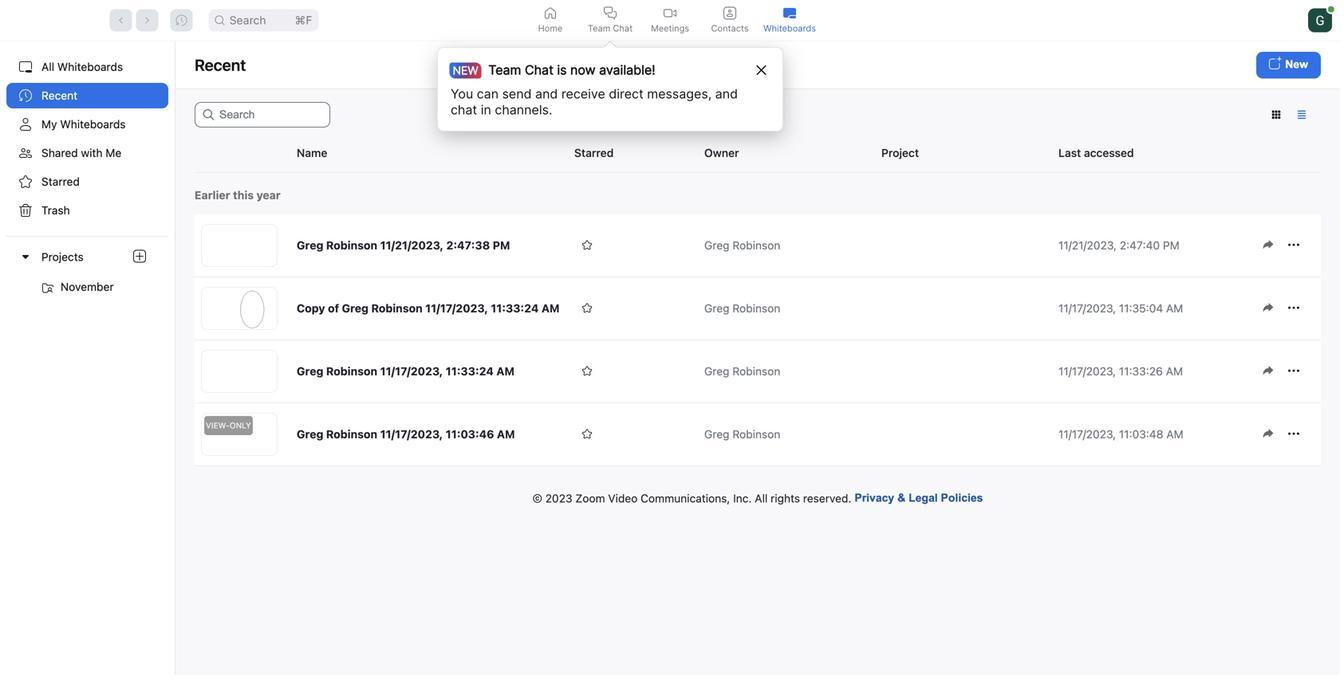 Task type: vqa. For each thing, say whether or not it's contained in the screenshot.
Chatbot icon
no



Task type: describe. For each thing, give the bounding box(es) containing it.
team chat is now available!
[[489, 62, 656, 78]]

video on image
[[664, 7, 677, 20]]

profile contact image
[[724, 7, 737, 20]]

⌘f
[[295, 14, 313, 27]]

now
[[571, 62, 596, 78]]

channels.
[[495, 102, 553, 118]]

team chat button
[[581, 0, 640, 41]]

direct
[[609, 86, 644, 102]]

tab list containing home
[[521, 0, 820, 41]]

you can send and receive direct messages, and chat in channels.
[[451, 86, 738, 118]]

meetings
[[651, 23, 690, 34]]

can
[[477, 86, 499, 102]]

whiteboards button
[[760, 0, 820, 41]]

online image
[[1329, 6, 1335, 13]]

contacts button
[[700, 0, 760, 41]]

home small image
[[544, 7, 557, 20]]

messages,
[[647, 86, 712, 102]]

magnifier image
[[215, 16, 225, 25]]

2 and from the left
[[716, 86, 738, 102]]

chat
[[451, 102, 477, 118]]

search
[[230, 14, 266, 27]]

team chat is now available! element
[[456, 61, 656, 80]]

team chat
[[588, 23, 633, 34]]

is
[[557, 62, 567, 78]]



Task type: locate. For each thing, give the bounding box(es) containing it.
home
[[538, 23, 563, 34]]

0 vertical spatial team
[[588, 23, 611, 34]]

you
[[451, 86, 473, 102]]

magnifier image
[[215, 16, 225, 25]]

1 horizontal spatial and
[[716, 86, 738, 102]]

team chat image
[[604, 7, 617, 20]]

chat left the is
[[525, 62, 554, 78]]

in
[[481, 102, 491, 118]]

meetings button
[[640, 0, 700, 41]]

receive
[[562, 86, 606, 102]]

team inside button
[[588, 23, 611, 34]]

0 horizontal spatial and
[[536, 86, 558, 102]]

tab list
[[521, 0, 820, 41]]

team up send
[[489, 62, 521, 78]]

0 vertical spatial chat
[[613, 23, 633, 34]]

1 horizontal spatial chat
[[613, 23, 633, 34]]

1 vertical spatial team
[[489, 62, 521, 78]]

tooltip containing team chat is now available!
[[437, 41, 784, 132]]

whiteboard small image
[[784, 7, 796, 20]]

you can send and receive direct messages, and chat in channels. element
[[451, 86, 754, 118]]

video on image
[[664, 7, 677, 20]]

avatar image
[[1309, 8, 1333, 32]]

home button
[[521, 0, 581, 41]]

chat for team chat
[[613, 23, 633, 34]]

home small image
[[544, 7, 557, 20]]

send
[[502, 86, 532, 102]]

team for team chat
[[588, 23, 611, 34]]

chat for team chat is now available!
[[525, 62, 554, 78]]

1 and from the left
[[536, 86, 558, 102]]

profile contact image
[[724, 7, 737, 20]]

whiteboard small image
[[784, 7, 796, 20]]

team down team chat image
[[588, 23, 611, 34]]

whiteboards
[[764, 23, 816, 34]]

0 horizontal spatial team
[[489, 62, 521, 78]]

team
[[588, 23, 611, 34], [489, 62, 521, 78]]

team for team chat is now available!
[[489, 62, 521, 78]]

and right the messages,
[[716, 86, 738, 102]]

close image
[[757, 65, 767, 75]]

0 horizontal spatial chat
[[525, 62, 554, 78]]

close image
[[757, 65, 767, 75]]

tooltip
[[437, 41, 784, 132]]

available!
[[599, 62, 656, 78]]

chat inside the team chat is now available! element
[[525, 62, 554, 78]]

chat inside the team chat button
[[613, 23, 633, 34]]

1 vertical spatial chat
[[525, 62, 554, 78]]

contacts
[[711, 23, 749, 34]]

and down the team chat is now available! element
[[536, 86, 558, 102]]

team chat image
[[604, 7, 617, 20]]

online image
[[1329, 6, 1335, 13]]

and
[[536, 86, 558, 102], [716, 86, 738, 102]]

1 horizontal spatial team
[[588, 23, 611, 34]]

chat down team chat image
[[613, 23, 633, 34]]

chat
[[613, 23, 633, 34], [525, 62, 554, 78]]



